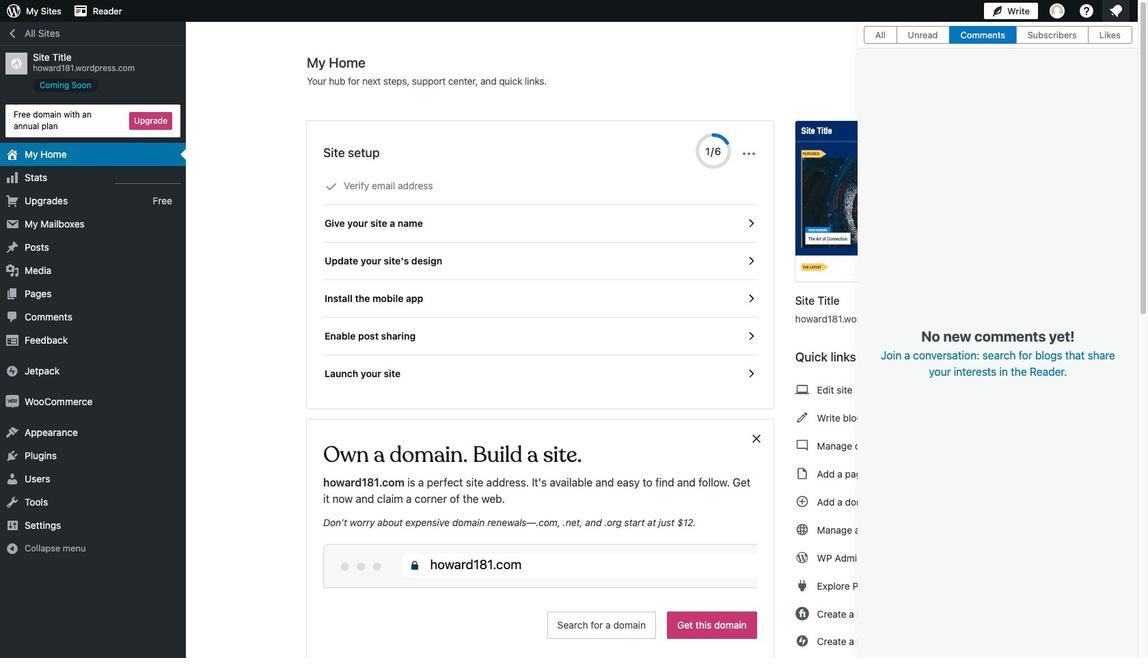 Task type: describe. For each thing, give the bounding box(es) containing it.
3 task enabled image from the top
[[745, 330, 757, 342]]

dismiss domain name promotion image
[[750, 431, 762, 447]]

2 img image from the top
[[5, 395, 19, 408]]

1 img image from the top
[[5, 364, 19, 378]]

task enabled image
[[745, 217, 757, 230]]

laptop image
[[795, 381, 809, 398]]

edit image
[[795, 409, 809, 426]]

my profile image
[[1050, 3, 1065, 18]]

4 tab from the left
[[1016, 26, 1088, 44]]

insert_drive_file image
[[795, 465, 809, 482]]

filter notifications tab list
[[858, 22, 1138, 48]]



Task type: vqa. For each thing, say whether or not it's contained in the screenshot.
Manage your notifications image
yes



Task type: locate. For each thing, give the bounding box(es) containing it.
launchpad checklist element
[[323, 167, 757, 392]]

task enabled image
[[745, 255, 757, 267], [745, 293, 757, 305], [745, 330, 757, 342], [745, 368, 757, 380]]

1 tab from the left
[[864, 26, 897, 44]]

1 vertical spatial img image
[[5, 395, 19, 408]]

1 task enabled image from the top
[[745, 255, 757, 267]]

5 tab from the left
[[1088, 26, 1132, 44]]

dismiss settings image
[[741, 146, 757, 162]]

progress bar
[[696, 133, 731, 169]]

highest hourly views 0 image
[[116, 175, 180, 184]]

0 vertical spatial img image
[[5, 364, 19, 378]]

main content
[[307, 54, 1029, 658]]

3 tab from the left
[[949, 26, 1016, 44]]

tab
[[864, 26, 897, 44], [897, 26, 949, 44], [949, 26, 1016, 44], [1016, 26, 1088, 44], [1088, 26, 1132, 44]]

4 task enabled image from the top
[[745, 368, 757, 380]]

mode_comment image
[[795, 437, 809, 454]]

manage your notifications image
[[1108, 3, 1124, 19]]

img image
[[5, 364, 19, 378], [5, 395, 19, 408]]

2 tab from the left
[[897, 26, 949, 44]]

help image
[[1078, 3, 1095, 19]]

2 task enabled image from the top
[[745, 293, 757, 305]]



